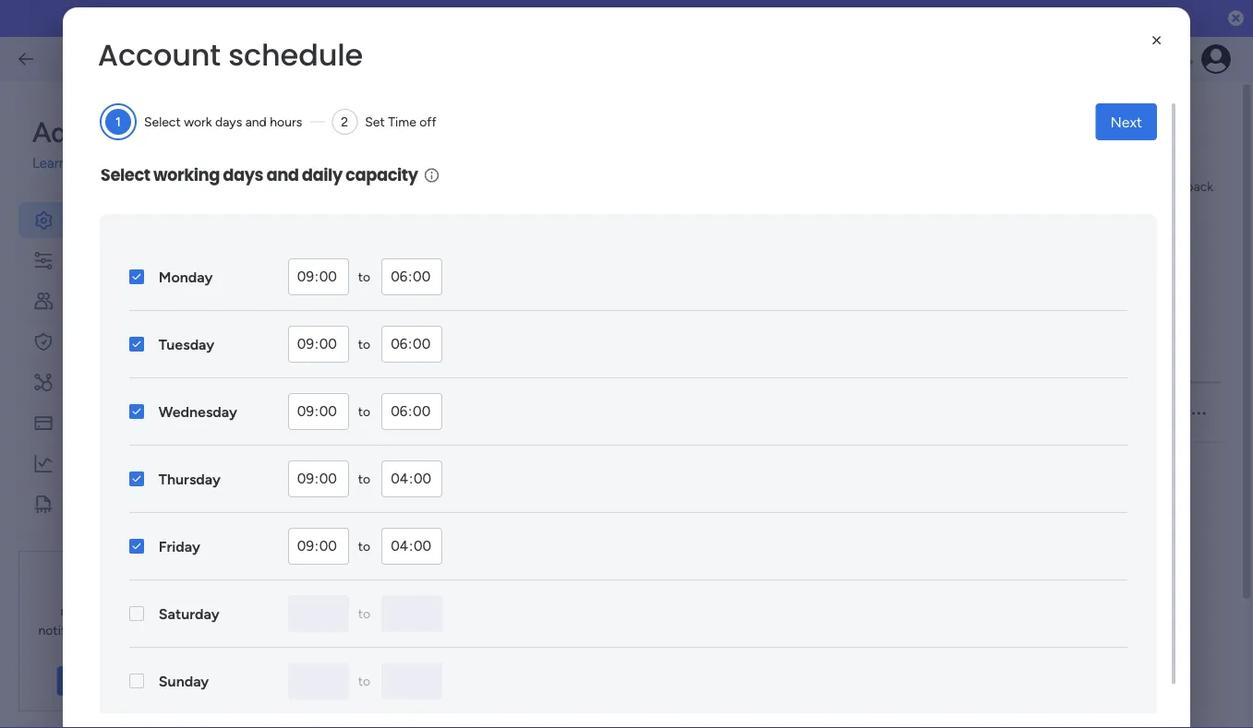 Task type: vqa. For each thing, say whether or not it's contained in the screenshot.
to related to Sunday
yes



Task type: describe. For each thing, give the bounding box(es) containing it.
schedule inside button
[[389, 283, 449, 300]]

customization button
[[18, 242, 219, 278]]

2 button
[[332, 109, 358, 135]]

account inside field
[[98, 35, 221, 76]]

get your monday.com notifications directly on slack
[[38, 584, 158, 657]]

daily
[[302, 163, 342, 187]]

tidy up button
[[18, 486, 219, 522]]

screens
[[654, 10, 702, 27]]

to for monday
[[358, 269, 371, 285]]

to for sunday
[[358, 674, 371, 689]]

elevate
[[419, 10, 466, 27]]

2 horizontal spatial account
[[398, 125, 458, 144]]

conference
[[554, 10, 625, 27]]

learn more
[[65, 674, 131, 689]]

select working days and daily capacity
[[101, 163, 418, 187]]

set time off
[[365, 114, 437, 130]]

account schedule dialog
[[0, 0, 1253, 729]]

and for daily
[[266, 163, 299, 187]]

add a schedule button
[[307, 273, 463, 310]]

dec
[[705, 10, 730, 27]]

working
[[153, 163, 220, 187]]

monday
[[159, 268, 213, 286]]

slack
[[92, 642, 122, 657]]

administration learn more
[[32, 115, 216, 172]]

profile
[[316, 125, 361, 144]]

billing
[[69, 413, 113, 433]]

a
[[378, 283, 386, 300]]

usage stats button
[[18, 446, 219, 482]]

to for friday
[[358, 539, 371, 555]]

back to workspace image
[[17, 50, 35, 68]]

feedback
[[1160, 178, 1214, 194]]

online
[[513, 10, 550, 27]]

learn inside button
[[65, 674, 98, 689]]

days for work
[[215, 114, 242, 130]]

wednesday
[[159, 403, 237, 421]]

tidy up
[[69, 494, 126, 514]]

grid containing schedule
[[303, 332, 1221, 729]]

hours
[[270, 114, 302, 130]]

at
[[402, 10, 415, 27]]

give
[[1130, 178, 1157, 194]]

time
[[388, 114, 416, 130]]

sunday
[[159, 673, 209, 690]]

next
[[1111, 113, 1143, 131]]

account schedule document
[[63, 7, 1191, 729]]

register now →
[[778, 10, 877, 27]]

give feedback button
[[1097, 171, 1221, 201]]

up
[[104, 494, 126, 514]]

register now → link
[[778, 10, 877, 27]]

capacity
[[346, 163, 418, 187]]

on
[[74, 642, 88, 657]]

off
[[419, 114, 437, 130]]

schedule inside "row"
[[374, 405, 426, 421]]

1 button
[[105, 109, 131, 135]]

tidy
[[69, 494, 100, 514]]

schedule
[[327, 349, 381, 365]]

default
[[441, 405, 483, 421]]

14th
[[733, 10, 761, 27]]

your
[[98, 584, 123, 599]]

thursday
[[159, 471, 221, 488]]

hits
[[628, 10, 651, 27]]



Task type: locate. For each thing, give the bounding box(es) containing it.
tuesday
[[159, 336, 214, 353]]

learn down on
[[65, 674, 98, 689]]

work
[[307, 175, 382, 216]]

7 to from the top
[[358, 674, 371, 689]]

schedule
[[228, 35, 363, 76], [389, 175, 524, 216], [389, 283, 449, 300], [374, 405, 426, 421]]

and for hours
[[245, 114, 267, 130]]

days for working
[[223, 163, 263, 187]]

friday
[[159, 538, 200, 556]]

general
[[69, 210, 126, 230]]

account right "set"
[[398, 125, 458, 144]]

learn more button
[[57, 667, 139, 696]]

account schedule
[[98, 35, 363, 76], [321, 405, 426, 421]]

0 vertical spatial account schedule
[[98, 35, 363, 76]]

1 vertical spatial learn
[[65, 674, 98, 689]]

dapulse x slim image
[[159, 560, 169, 576]]

administration
[[32, 115, 216, 149]]

add
[[347, 283, 374, 300]]

give feedback
[[1130, 178, 1214, 194]]

to for wednesday
[[358, 404, 371, 420]]

row containing account schedule
[[307, 384, 1221, 443]]

get
[[73, 584, 94, 599]]

6 to from the top
[[358, 606, 371, 622]]

api button
[[18, 364, 219, 400]]

schedule left 'default'
[[374, 405, 426, 421]]

learn
[[32, 155, 67, 172], [65, 674, 98, 689]]

0 vertical spatial select
[[144, 114, 181, 130]]

select down administration
[[101, 163, 150, 187]]

0 vertical spatial more
[[70, 155, 102, 172]]

2 vertical spatial account
[[321, 405, 371, 421]]

account schedule inside "row"
[[321, 405, 426, 421]]

schedule up hours
[[228, 35, 363, 76]]

schedule down account link
[[389, 175, 524, 216]]

1 vertical spatial days
[[223, 163, 263, 187]]

usage
[[69, 453, 116, 473]]

account schedule inside field
[[98, 35, 363, 76]]

account schedule down 'schedule'
[[321, 405, 426, 421]]

account up work
[[98, 35, 221, 76]]

api
[[69, 372, 94, 392]]

general button
[[18, 202, 219, 238]]

0 vertical spatial and
[[245, 114, 267, 130]]

account down 'schedule'
[[321, 405, 371, 421]]

join
[[354, 10, 382, 27]]

our
[[486, 10, 509, 27]]

and left daily
[[266, 163, 299, 187]]

1 to from the top
[[358, 269, 371, 285]]

learn inside the 'administration learn more'
[[32, 155, 67, 172]]

0 vertical spatial account
[[98, 35, 221, 76]]

1 horizontal spatial account
[[321, 405, 371, 421]]

more inside the 'administration learn more'
[[70, 155, 102, 172]]

select for select work days and hours
[[144, 114, 181, 130]]

account link
[[379, 118, 476, 153]]

more down slack
[[101, 674, 131, 689]]

✨
[[469, 10, 483, 27]]

0 horizontal spatial account
[[98, 35, 221, 76]]

directly
[[114, 622, 158, 638]]

more
[[70, 155, 102, 172], [101, 674, 131, 689]]

1
[[115, 114, 121, 130]]

to for tuesday
[[358, 337, 371, 352]]

1 vertical spatial select
[[101, 163, 150, 187]]

3 to from the top
[[358, 404, 371, 420]]

notifications
[[38, 622, 111, 638]]

security
[[69, 332, 130, 351]]

days right work
[[215, 114, 242, 130]]

join us at elevate ✨ our online conference hits screens dec 14th
[[354, 10, 761, 27]]

set
[[365, 114, 385, 130]]

and
[[245, 114, 267, 130], [266, 163, 299, 187]]

to for thursday
[[358, 471, 371, 487]]

0 vertical spatial days
[[215, 114, 242, 130]]

days right working
[[223, 163, 263, 187]]

5 to from the top
[[358, 539, 371, 555]]

stats
[[120, 453, 156, 473]]

users
[[69, 291, 111, 311]]

1 vertical spatial more
[[101, 674, 131, 689]]

and left hours
[[245, 114, 267, 130]]

more down administration
[[70, 155, 102, 172]]

2 to from the top
[[358, 337, 371, 352]]

billing button
[[18, 405, 219, 441]]

account schedule up select work days and hours
[[98, 35, 363, 76]]

monday.com
[[61, 603, 135, 619]]

schedule inside field
[[228, 35, 363, 76]]

row inside grid
[[307, 384, 1221, 443]]

→
[[863, 10, 877, 27]]

add a schedule
[[347, 283, 449, 300]]

kendall parks image
[[1202, 44, 1231, 74]]

learn down administration
[[32, 155, 67, 172]]

days
[[215, 114, 242, 130], [223, 163, 263, 187]]

register
[[778, 10, 830, 27]]

learn more link
[[32, 153, 233, 174]]

schedule right a
[[389, 283, 449, 300]]

select
[[144, 114, 181, 130], [101, 163, 150, 187]]

security button
[[18, 324, 219, 360]]

1 vertical spatial account
[[398, 125, 458, 144]]

1 vertical spatial and
[[266, 163, 299, 187]]

now
[[833, 10, 860, 27]]

select for select working days and daily capacity
[[101, 163, 150, 187]]

Account schedule field
[[93, 30, 819, 80]]

usage stats
[[69, 453, 156, 473]]

to for saturday
[[358, 606, 371, 622]]

us
[[385, 10, 399, 27]]

customization
[[69, 250, 177, 270]]

None text field
[[288, 596, 349, 633], [382, 596, 443, 633], [288, 663, 349, 700], [382, 663, 443, 700], [288, 596, 349, 633], [382, 596, 443, 633], [288, 663, 349, 700], [382, 663, 443, 700]]

account
[[98, 35, 221, 76], [398, 125, 458, 144], [321, 405, 371, 421]]

work schedule
[[307, 175, 524, 216]]

next button
[[1096, 103, 1157, 140]]

users button
[[18, 283, 219, 319]]

1 vertical spatial account schedule
[[321, 405, 426, 421]]

select left work
[[144, 114, 181, 130]]

0 vertical spatial learn
[[32, 155, 67, 172]]

row
[[307, 384, 1221, 443]]

4 to from the top
[[358, 471, 371, 487]]

select work days and hours
[[144, 114, 302, 130]]

close image
[[1148, 31, 1167, 50]]

work
[[184, 114, 212, 130]]

saturday
[[159, 605, 220, 623]]

grid
[[303, 332, 1221, 729]]

to
[[358, 269, 371, 285], [358, 337, 371, 352], [358, 404, 371, 420], [358, 471, 371, 487], [358, 539, 371, 555], [358, 606, 371, 622], [358, 674, 371, 689]]

None time field
[[288, 259, 349, 296], [382, 259, 443, 296], [288, 326, 349, 363], [382, 326, 443, 363], [288, 393, 349, 430], [382, 393, 443, 430], [288, 461, 349, 498], [382, 461, 443, 498], [288, 528, 349, 565], [382, 528, 443, 565], [288, 259, 349, 296], [382, 259, 443, 296], [288, 326, 349, 363], [382, 326, 443, 363], [288, 393, 349, 430], [382, 393, 443, 430], [288, 461, 349, 498], [382, 461, 443, 498], [288, 528, 349, 565], [382, 528, 443, 565]]

2
[[341, 114, 348, 130]]

more inside learn more button
[[101, 674, 131, 689]]

profile link
[[297, 118, 379, 153]]



